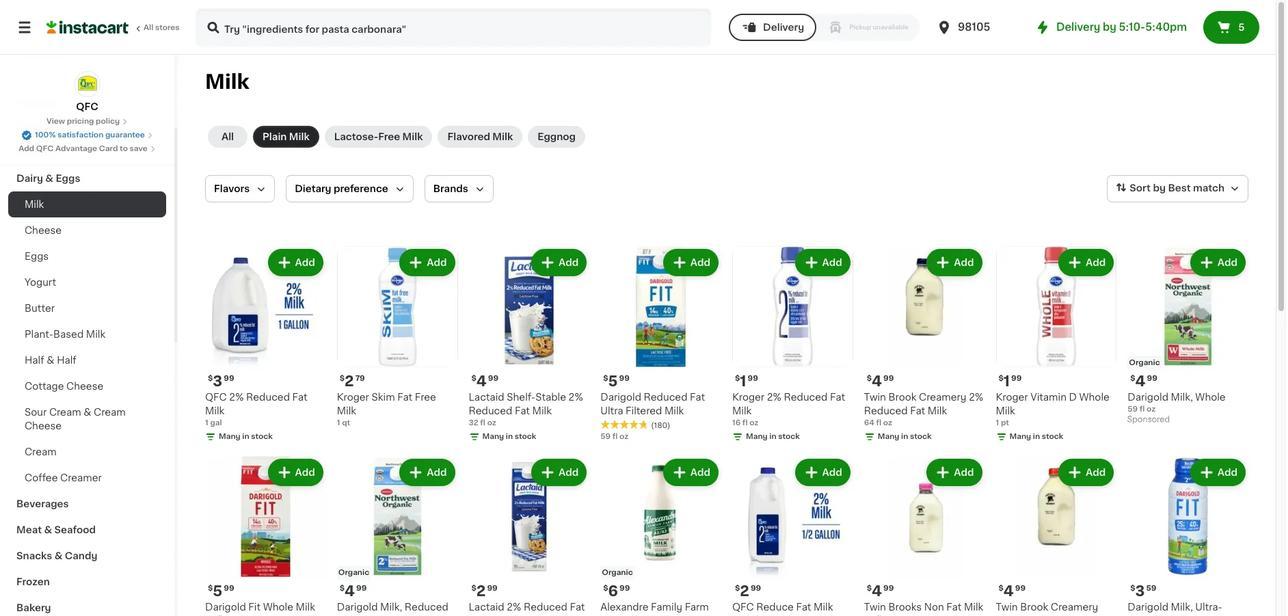Task type: vqa. For each thing, say whether or not it's contained in the screenshot.
the Kroger for 2%
yes



Task type: locate. For each thing, give the bounding box(es) containing it.
2% inside darigold milk, reduced fat, 2% milkfat
[[357, 616, 372, 616]]

sour cream & cream cheese link
[[8, 399, 166, 439]]

1 horizontal spatial creamery
[[1051, 602, 1099, 612]]

1 horizontal spatial all
[[222, 132, 234, 142]]

$ 4 99 for darigold milk, reduced fat, 2% milkfat
[[340, 584, 367, 598]]

darigold up ultra
[[601, 392, 642, 402]]

0 horizontal spatial $ 1 99
[[735, 374, 758, 388]]

(180)
[[651, 422, 671, 429]]

beverages link
[[8, 491, 166, 517]]

add button for darigold reduced fat ultra filtered milk
[[665, 250, 717, 275]]

sour cream & cream cheese
[[25, 408, 126, 431]]

$ 4 99 for twin brooks non fat milk
[[867, 584, 894, 598]]

1 horizontal spatial by
[[1153, 183, 1166, 193]]

1 left 'pt'
[[996, 419, 999, 427]]

darigold up sponsored badge "image"
[[1128, 392, 1169, 402]]

add button
[[269, 250, 322, 275], [401, 250, 454, 275], [533, 250, 586, 275], [665, 250, 717, 275], [797, 250, 849, 275], [928, 250, 981, 275], [1060, 250, 1113, 275], [1192, 250, 1245, 275], [269, 460, 322, 485], [401, 460, 454, 485], [533, 460, 586, 485], [665, 460, 717, 485], [797, 460, 849, 485], [928, 460, 981, 485], [1060, 460, 1113, 485], [1192, 460, 1245, 485]]

$ 2 79
[[340, 374, 365, 388]]

kroger up 'pt'
[[996, 392, 1028, 402]]

2 horizontal spatial 2
[[740, 584, 750, 598]]

1 in from the left
[[242, 433, 249, 440]]

twin for twin brook creamery 2% reduced fat milk 64 fl oz
[[864, 392, 886, 402]]

1 vertical spatial free
[[415, 392, 436, 402]]

1 vertical spatial brook
[[1021, 602, 1049, 612]]

1 kroger from the left
[[337, 392, 369, 402]]

many in stock
[[219, 433, 273, 440], [483, 433, 536, 440], [746, 433, 800, 440], [878, 433, 932, 440], [1010, 433, 1064, 440]]

59 fl oz
[[601, 433, 629, 440]]

qfc for qfc reduce fat milk
[[733, 602, 754, 612]]

$ 4 99 for darigold milk, whole
[[1131, 374, 1158, 388]]

satisfaction
[[58, 131, 103, 139]]

fat inside darigold reduced fat ultra filtered milk
[[690, 392, 705, 402]]

1 vertical spatial creamery
[[1051, 602, 1099, 612]]

$ inside the $ 6 99
[[603, 584, 608, 592]]

eggs inside "link"
[[25, 252, 49, 261]]

view pricing policy link
[[46, 116, 128, 127]]

0 horizontal spatial creamery
[[919, 392, 967, 402]]

save
[[130, 145, 148, 153]]

twin inside the twin brook creamery whole milk
[[996, 602, 1018, 612]]

cheese up eggs "link"
[[25, 226, 62, 235]]

$ 2 99 up reduce
[[735, 584, 761, 598]]

1 horizontal spatial 5
[[608, 374, 618, 388]]

99 inside the "$ 3 99"
[[224, 375, 234, 382]]

0 vertical spatial by
[[1103, 22, 1117, 32]]

$ for qfc reduce fat milk
[[735, 584, 740, 592]]

fl
[[1140, 405, 1145, 413], [480, 419, 486, 427], [743, 419, 748, 427], [877, 419, 882, 427], [613, 433, 618, 440]]

1 horizontal spatial $ 5 99
[[603, 374, 630, 388]]

oz inside kroger 2% reduced fat milk 16 fl oz
[[750, 419, 759, 427]]

& right meat
[[44, 525, 52, 535]]

&
[[45, 174, 53, 183], [47, 356, 54, 365], [84, 408, 91, 417], [44, 525, 52, 535], [55, 551, 63, 561]]

1 horizontal spatial 59
[[1128, 405, 1138, 413]]

99 up twin brook creamery 2% reduced fat milk 64 fl oz at the bottom
[[884, 375, 894, 382]]

frozen link
[[8, 569, 166, 595]]

99 for darigold fit whole milk
[[224, 584, 234, 592]]

coffee creamer
[[25, 473, 102, 483]]

darigold inside darigold milk, whole 59 fl oz
[[1128, 392, 1169, 402]]

cream down 'cottage cheese'
[[49, 408, 81, 417]]

twin inside twin brook creamery 2% reduced fat milk 64 fl oz
[[864, 392, 886, 402]]

oz right 16
[[750, 419, 759, 427]]

creamery inside twin brook creamery 2% reduced fat milk 64 fl oz
[[919, 392, 967, 402]]

half down "plant-"
[[25, 356, 44, 365]]

kroger down $ 2 79
[[337, 392, 369, 402]]

59 inside $ 3 59
[[1147, 584, 1157, 592]]

0 vertical spatial cheese
[[25, 226, 62, 235]]

add for darigold reduced fat ultra filtered milk
[[691, 258, 711, 267]]

0 horizontal spatial free
[[378, 132, 400, 142]]

Search field
[[197, 10, 710, 45]]

delivery inside button
[[763, 23, 805, 32]]

by left 5:10-
[[1103, 22, 1117, 32]]

qfc down 100%
[[36, 145, 54, 153]]

add for qfc 2% reduced fat milk
[[295, 258, 315, 267]]

bakery link
[[8, 595, 166, 616]]

$ 5 99 for darigold reduced fat ultra filtered milk
[[603, 374, 630, 388]]

in for qfc 2% reduced fat milk
[[242, 433, 249, 440]]

delivery by 5:10-5:40pm
[[1057, 22, 1187, 32]]

lists link
[[8, 38, 166, 66]]

3 many in stock from the left
[[746, 433, 800, 440]]

5 stock from the left
[[1042, 433, 1064, 440]]

2 $ 2 99 from the left
[[735, 584, 761, 598]]

all
[[144, 24, 153, 31], [222, 132, 234, 142]]

many in stock down kroger 2% reduced fat milk 16 fl oz
[[746, 433, 800, 440]]

0 vertical spatial all
[[144, 24, 153, 31]]

2 $ 1 99 from the left
[[999, 374, 1022, 388]]

2 left 79
[[345, 374, 354, 388]]

add button for darigold milk, reduced fat, 2% milkfat
[[401, 460, 454, 485]]

many down gal
[[219, 433, 241, 440]]

0 horizontal spatial 59
[[601, 433, 611, 440]]

thanksgiving
[[16, 122, 82, 131]]

stock down qfc 2% reduced fat milk 1 gal
[[251, 433, 273, 440]]

pricing
[[67, 118, 94, 125]]

coffee
[[25, 473, 58, 483]]

darigold up fat,
[[337, 602, 378, 612]]

2%
[[229, 392, 244, 402], [569, 392, 583, 402], [767, 392, 782, 402], [969, 392, 984, 402], [507, 602, 521, 612], [357, 616, 372, 616]]

1 stock from the left
[[251, 433, 273, 440]]

milk inside twin brook creamery 2% reduced fat milk 64 fl oz
[[928, 406, 947, 416]]

produce
[[16, 148, 58, 157]]

$ 4 99 up sponsored badge "image"
[[1131, 374, 1158, 388]]

2 many in stock from the left
[[483, 433, 536, 440]]

99 for twin brooks non fat milk
[[884, 584, 894, 592]]

meat
[[16, 525, 42, 535]]

0 horizontal spatial 2
[[345, 374, 354, 388]]

in down kroger 2% reduced fat milk 16 fl oz
[[770, 433, 777, 440]]

kroger
[[337, 392, 369, 402], [733, 392, 765, 402], [996, 392, 1028, 402]]

add button for kroger vitamin d whole milk
[[1060, 250, 1113, 275]]

add for twin brooks non fat milk
[[954, 468, 974, 477]]

0 vertical spatial brook
[[889, 392, 917, 402]]

0 vertical spatial eggs
[[56, 174, 80, 183]]

$ 1 99 up 16
[[735, 374, 758, 388]]

4 up twin brooks non fat milk
[[872, 584, 882, 598]]

in down twin brook creamery 2% reduced fat milk 64 fl oz at the bottom
[[902, 433, 909, 440]]

& for candy
[[55, 551, 63, 561]]

4 up fat,
[[345, 584, 355, 598]]

5 in from the left
[[1033, 433, 1040, 440]]

add button for kroger 2% reduced fat milk
[[797, 250, 849, 275]]

0 horizontal spatial organic
[[338, 569, 369, 576]]

0 horizontal spatial delivery
[[763, 23, 805, 32]]

1 left gal
[[205, 419, 208, 427]]

add button for qfc reduce fat milk
[[797, 460, 849, 485]]

twin brook creamery 2% reduced fat milk 64 fl oz
[[864, 392, 984, 427]]

many in stock down kroger vitamin d whole milk 1 pt
[[1010, 433, 1064, 440]]

darigold inside darigold reduced fat ultra filtered milk
[[601, 392, 642, 402]]

0 vertical spatial free
[[378, 132, 400, 142]]

card
[[99, 145, 118, 153]]

reduced inside kroger 2% reduced fat milk 16 fl oz
[[784, 392, 828, 402]]

add button for darigold fit whole milk
[[269, 460, 322, 485]]

0 horizontal spatial eggs
[[25, 252, 49, 261]]

fl right 16
[[743, 419, 748, 427]]

qt
[[342, 419, 350, 427]]

$ 4 99 up 32
[[472, 374, 499, 388]]

eggs down advantage
[[56, 174, 80, 183]]

59 up sponsored badge "image"
[[1128, 405, 1138, 413]]

★★★★★
[[601, 420, 649, 429], [601, 420, 649, 429]]

whole inside kroger vitamin d whole milk 1 pt
[[1080, 392, 1110, 402]]

darigold milk, ultra- filtered, reduced fat
[[1128, 602, 1233, 616]]

coffee creamer link
[[8, 465, 166, 491]]

oz inside darigold milk, whole 59 fl oz
[[1147, 405, 1156, 413]]

reduced inside darigold milk, reduced fat, 2% milkfat
[[405, 602, 449, 612]]

4 up the twin brook creamery whole milk
[[1004, 584, 1014, 598]]

qfc link
[[74, 71, 100, 114]]

$
[[208, 375, 213, 382], [340, 375, 345, 382], [472, 375, 477, 382], [603, 375, 608, 382], [735, 375, 740, 382], [867, 375, 872, 382], [999, 375, 1004, 382], [1131, 375, 1136, 382], [208, 584, 213, 592], [340, 584, 345, 592], [472, 584, 477, 592], [603, 584, 608, 592], [735, 584, 740, 592], [867, 584, 872, 592], [999, 584, 1004, 592], [1131, 584, 1136, 592]]

5
[[1239, 23, 1245, 32], [608, 374, 618, 388], [213, 584, 223, 598]]

99 up darigold milk, whole 59 fl oz
[[1147, 375, 1158, 382]]

instacart logo image
[[47, 19, 129, 36]]

in down kroger vitamin d whole milk 1 pt
[[1033, 433, 1040, 440]]

2 lactaid from the top
[[469, 602, 505, 612]]

pt
[[1001, 419, 1010, 427]]

$ 4 99
[[472, 374, 499, 388], [867, 374, 894, 388], [1131, 374, 1158, 388], [340, 584, 367, 598], [867, 584, 894, 598], [999, 584, 1026, 598]]

1 vertical spatial 3
[[1136, 584, 1145, 598]]

free
[[378, 132, 400, 142], [415, 392, 436, 402]]

1 vertical spatial cheese
[[66, 382, 103, 391]]

59 inside darigold milk, whole 59 fl oz
[[1128, 405, 1138, 413]]

many in stock down lactaid shelf-stable 2% reduced fat milk 32 fl oz
[[483, 433, 536, 440]]

lactaid inside lactaid 2% reduced fat milk
[[469, 602, 505, 612]]

2 horizontal spatial kroger
[[996, 392, 1028, 402]]

$ left 79
[[340, 375, 345, 382]]

kroger for 2%
[[733, 392, 765, 402]]

1 vertical spatial all
[[222, 132, 234, 142]]

many down kroger vitamin d whole milk 1 pt
[[1010, 433, 1032, 440]]

1 horizontal spatial delivery
[[1057, 22, 1101, 32]]

fit
[[248, 602, 261, 612]]

in for twin brook creamery 2% reduced fat milk
[[902, 433, 909, 440]]

3 stock from the left
[[779, 433, 800, 440]]

match
[[1194, 183, 1225, 193]]

stock for lactaid shelf-stable 2% reduced fat milk
[[515, 433, 536, 440]]

& down cottage cheese link
[[84, 408, 91, 417]]

$ 4 99 for twin brook creamery whole milk
[[999, 584, 1026, 598]]

organic up darigold milk, whole 59 fl oz
[[1129, 359, 1160, 366]]

2 up qfc reduce fat milk
[[740, 584, 750, 598]]

2 vertical spatial cheese
[[25, 421, 62, 431]]

1 horizontal spatial organic
[[602, 569, 633, 576]]

$ for alexandre family farm certified regenerativ
[[603, 584, 608, 592]]

organic for darigold milk, whole
[[1129, 359, 1160, 366]]

99 up brooks
[[884, 584, 894, 592]]

frozen
[[16, 577, 50, 587]]

cottage cheese link
[[8, 373, 166, 399]]

$ inside the "$ 3 99"
[[208, 375, 213, 382]]

many for twin brook creamery 2% reduced fat milk
[[878, 433, 900, 440]]

$ for kroger 2% reduced fat milk
[[735, 375, 740, 382]]

59 down ultra
[[601, 433, 611, 440]]

1 inside qfc 2% reduced fat milk 1 gal
[[205, 419, 208, 427]]

qfc up the view pricing policy link
[[76, 102, 98, 111]]

kroger for vitamin
[[996, 392, 1028, 402]]

stock for kroger vitamin d whole milk
[[1042, 433, 1064, 440]]

by
[[1103, 22, 1117, 32], [1153, 183, 1166, 193]]

lactaid inside lactaid shelf-stable 2% reduced fat milk 32 fl oz
[[469, 392, 505, 402]]

milk inside qfc 2% reduced fat milk 1 gal
[[205, 406, 225, 416]]

0 vertical spatial 3
[[213, 374, 222, 388]]

0 horizontal spatial $ 5 99
[[208, 584, 234, 598]]

darigold fit whole milk
[[205, 602, 315, 612]]

many in stock for qfc 2% reduced fat milk
[[219, 433, 273, 440]]

99 up the twin brook creamery whole milk
[[1016, 584, 1026, 592]]

$ up gal
[[208, 375, 213, 382]]

oz right 64
[[884, 419, 893, 427]]

many for kroger vitamin d whole milk
[[1010, 433, 1032, 440]]

delivery for delivery by 5:10-5:40pm
[[1057, 22, 1101, 32]]

1 horizontal spatial 2
[[477, 584, 486, 598]]

1 vertical spatial eggs
[[25, 252, 49, 261]]

qfc left reduce
[[733, 602, 754, 612]]

99 right 6
[[620, 584, 630, 592]]

darigold for darigold milk, whole 59 fl oz
[[1128, 392, 1169, 402]]

$ 1 99 up 'pt'
[[999, 374, 1022, 388]]

99 for kroger 2% reduced fat milk
[[748, 375, 758, 382]]

$ up 'pt'
[[999, 375, 1004, 382]]

0 horizontal spatial all
[[144, 24, 153, 31]]

kroger up 16
[[733, 392, 765, 402]]

2 vertical spatial 5
[[213, 584, 223, 598]]

brook inside twin brook creamery 2% reduced fat milk 64 fl oz
[[889, 392, 917, 402]]

2 stock from the left
[[515, 433, 536, 440]]

1 horizontal spatial free
[[415, 392, 436, 402]]

4 in from the left
[[902, 433, 909, 440]]

99 up kroger 2% reduced fat milk 16 fl oz
[[748, 375, 758, 382]]

$ 5 99 up ultra
[[603, 374, 630, 388]]

$ up 64
[[867, 375, 872, 382]]

1 horizontal spatial $ 1 99
[[999, 374, 1022, 388]]

milk inside kroger 2% reduced fat milk 16 fl oz
[[733, 406, 752, 416]]

kroger inside kroger 2% reduced fat milk 16 fl oz
[[733, 392, 765, 402]]

reduced inside darigold milk, ultra- filtered, reduced fat
[[1169, 616, 1213, 616]]

$ for lactaid shelf-stable 2% reduced fat milk
[[472, 375, 477, 382]]

kroger inside kroger vitamin d whole milk 1 pt
[[996, 392, 1028, 402]]

2 horizontal spatial 5
[[1239, 23, 1245, 32]]

$ inside $ 3 59
[[1131, 584, 1136, 592]]

fl down ultra
[[613, 433, 618, 440]]

best match
[[1168, 183, 1225, 193]]

milk inside the twin brook creamery whole milk
[[1029, 616, 1048, 616]]

1 many from the left
[[219, 433, 241, 440]]

snacks
[[16, 551, 52, 561]]

$ up lactaid 2% reduced fat milk
[[472, 584, 477, 592]]

organic for darigold milk, reduced fat, 2% milkfat
[[338, 569, 369, 576]]

stable
[[536, 392, 566, 402]]

delivery for delivery
[[763, 23, 805, 32]]

2 horizontal spatial 59
[[1147, 584, 1157, 592]]

darigold up filtered,
[[1128, 602, 1169, 612]]

3 for darigold milk, ultra- filtered, reduced fat
[[1136, 584, 1145, 598]]

1 $ 1 99 from the left
[[735, 374, 758, 388]]

2
[[345, 374, 354, 388], [477, 584, 486, 598], [740, 584, 750, 598]]

darigold inside darigold milk, ultra- filtered, reduced fat
[[1128, 602, 1169, 612]]

1 horizontal spatial $ 2 99
[[735, 584, 761, 598]]

2 up lactaid 2% reduced fat milk
[[477, 584, 486, 598]]

5 many in stock from the left
[[1010, 433, 1064, 440]]

milk inside flavored milk link
[[493, 132, 513, 142]]

organic for alexandre family farm certified regenerativ
[[602, 569, 633, 576]]

99 inside the $ 6 99
[[620, 584, 630, 592]]

4 up 64
[[872, 374, 882, 388]]

1 vertical spatial 5
[[608, 374, 618, 388]]

1 $ 2 99 from the left
[[472, 584, 498, 598]]

99 for qfc reduce fat milk
[[751, 584, 761, 592]]

4 up sponsored badge "image"
[[1136, 374, 1146, 388]]

product group
[[205, 246, 326, 445], [337, 246, 458, 429], [469, 246, 590, 445], [601, 246, 722, 442], [733, 246, 853, 445], [864, 246, 985, 445], [996, 246, 1117, 445], [1128, 246, 1249, 427], [205, 456, 326, 616], [337, 456, 458, 616], [469, 456, 590, 616], [601, 456, 722, 616], [733, 456, 853, 616], [864, 456, 985, 616], [996, 456, 1117, 616], [1128, 456, 1249, 616]]

eggs link
[[8, 243, 166, 269]]

$ 2 99 up lactaid 2% reduced fat milk
[[472, 584, 498, 598]]

1 vertical spatial by
[[1153, 183, 1166, 193]]

2 horizontal spatial organic
[[1129, 359, 1160, 366]]

$ up filtered,
[[1131, 584, 1136, 592]]

milk inside kroger skim fat free milk 1 qt
[[337, 406, 356, 416]]

99 up ultra
[[619, 375, 630, 382]]

$ 4 99 up 64
[[867, 374, 894, 388]]

3 many from the left
[[746, 433, 768, 440]]

3 kroger from the left
[[996, 392, 1028, 402]]

$ for darigold milk, ultra- filtered, reduced fat
[[1131, 584, 1136, 592]]

2 kroger from the left
[[733, 392, 765, 402]]

add button for lactaid 2% reduced fat milk
[[533, 460, 586, 485]]

$ for kroger skim fat free milk
[[340, 375, 345, 382]]

plain milk link
[[253, 126, 319, 148]]

$ up the twin brook creamery whole milk
[[999, 584, 1004, 592]]

by inside field
[[1153, 183, 1166, 193]]

& up cottage
[[47, 356, 54, 365]]

1 vertical spatial $ 5 99
[[208, 584, 234, 598]]

None search field
[[196, 8, 711, 47]]

1 inside kroger vitamin d whole milk 1 pt
[[996, 419, 999, 427]]

darigold for darigold reduced fat ultra filtered milk
[[601, 392, 642, 402]]

oz up sponsored badge "image"
[[1147, 405, 1156, 413]]

flavored milk
[[448, 132, 513, 142]]

0 horizontal spatial 3
[[213, 374, 222, 388]]

lactaid
[[469, 392, 505, 402], [469, 602, 505, 612]]

99 up darigold fit whole milk
[[224, 584, 234, 592]]

1 inside kroger skim fat free milk 1 qt
[[337, 419, 340, 427]]

qfc 2% reduced fat milk 1 gal
[[205, 392, 308, 427]]

99 up lactaid 2% reduced fat milk
[[487, 584, 498, 592]]

fat
[[292, 392, 308, 402], [398, 392, 413, 402], [690, 392, 705, 402], [830, 392, 845, 402], [515, 406, 530, 416], [911, 406, 926, 416], [570, 602, 585, 612], [796, 602, 812, 612], [947, 602, 962, 612]]

vitamin
[[1031, 392, 1067, 402]]

4 up 32
[[477, 374, 487, 388]]

many down kroger 2% reduced fat milk 16 fl oz
[[746, 433, 768, 440]]

oz right 32
[[487, 419, 496, 427]]

all left plain
[[222, 132, 234, 142]]

milk, inside darigold milk, ultra- filtered, reduced fat
[[1171, 602, 1193, 612]]

1 left qt
[[337, 419, 340, 427]]

darigold inside darigold milk, reduced fat, 2% milkfat
[[337, 602, 378, 612]]

add for darigold milk, reduced fat, 2% milkfat
[[427, 468, 447, 477]]

2 vertical spatial 59
[[1147, 584, 1157, 592]]

0 vertical spatial creamery
[[919, 392, 967, 402]]

4 stock from the left
[[910, 433, 932, 440]]

0 horizontal spatial 5
[[213, 584, 223, 598]]

$ up ultra
[[603, 375, 608, 382]]

eggs up yogurt at the left top of the page
[[25, 252, 49, 261]]

cheese down half & half link on the left bottom
[[66, 382, 103, 391]]

twin for twin brooks non fat milk
[[864, 602, 886, 612]]

to
[[120, 145, 128, 153]]

$ up fat,
[[340, 584, 345, 592]]

$ 4 99 up fat,
[[340, 584, 367, 598]]

twin for twin brook creamery whole milk
[[996, 602, 1018, 612]]

fl inside kroger 2% reduced fat milk 16 fl oz
[[743, 419, 748, 427]]

organic up the $ 6 99
[[602, 569, 633, 576]]

qfc down the "$ 3 99"
[[205, 392, 227, 402]]

stock down twin brook creamery 2% reduced fat milk 64 fl oz at the bottom
[[910, 433, 932, 440]]

0 vertical spatial 59
[[1128, 405, 1138, 413]]

free up preference
[[378, 132, 400, 142]]

3 up gal
[[213, 374, 222, 388]]

1 horizontal spatial brook
[[1021, 602, 1049, 612]]

4 many in stock from the left
[[878, 433, 932, 440]]

milk, for 3
[[1171, 602, 1193, 612]]

cheese link
[[8, 218, 166, 243]]

milk inside lactaid shelf-stable 2% reduced fat milk 32 fl oz
[[533, 406, 552, 416]]

add button for darigold milk, ultra- filtered, reduced fat
[[1192, 460, 1245, 485]]

$ 4 99 for twin brook creamery 2% reduced fat milk
[[867, 374, 894, 388]]

$ 1 99
[[735, 374, 758, 388], [999, 374, 1022, 388]]

99 up qfc 2% reduced fat milk 1 gal
[[224, 375, 234, 382]]

free right skim
[[415, 392, 436, 402]]

1 lactaid from the top
[[469, 392, 505, 402]]

milk, inside darigold milk, reduced fat, 2% milkfat
[[380, 602, 402, 612]]

4 many from the left
[[878, 433, 900, 440]]

candy
[[65, 551, 97, 561]]

0 horizontal spatial kroger
[[337, 392, 369, 402]]

3 up filtered,
[[1136, 584, 1145, 598]]

add button for qfc 2% reduced fat milk
[[269, 250, 322, 275]]

5 button
[[1204, 11, 1260, 44]]

plain milk
[[263, 132, 310, 142]]

1 many in stock from the left
[[219, 433, 273, 440]]

policy
[[96, 118, 120, 125]]

cottage cheese
[[25, 382, 103, 391]]

brook inside the twin brook creamery whole milk
[[1021, 602, 1049, 612]]

59
[[1128, 405, 1138, 413], [601, 433, 611, 440], [1147, 584, 1157, 592]]

0 horizontal spatial $ 2 99
[[472, 584, 498, 598]]

0 vertical spatial 5
[[1239, 23, 1245, 32]]

lactaid for milk
[[469, 602, 505, 612]]

99 up lactaid shelf-stable 2% reduced fat milk 32 fl oz
[[488, 375, 499, 382]]

milk,
[[1171, 392, 1193, 402], [380, 602, 402, 612], [1171, 602, 1193, 612]]

reduced inside lactaid 2% reduced fat milk
[[524, 602, 568, 612]]

$ up qfc reduce fat milk
[[735, 584, 740, 592]]

2 for kroger skim fat free milk
[[345, 374, 354, 388]]

& for seafood
[[44, 525, 52, 535]]

$ for qfc 2% reduced fat milk
[[208, 375, 213, 382]]

many in stock down twin brook creamery 2% reduced fat milk 64 fl oz at the bottom
[[878, 433, 932, 440]]

qfc reduce fat milk
[[733, 602, 833, 612]]

delivery by 5:10-5:40pm link
[[1035, 19, 1187, 36]]

qfc inside qfc 2% reduced fat milk 1 gal
[[205, 392, 227, 402]]

2 many from the left
[[483, 433, 504, 440]]

fl inside darigold milk, whole 59 fl oz
[[1140, 405, 1145, 413]]

oz inside lactaid shelf-stable 2% reduced fat milk 32 fl oz
[[487, 419, 496, 427]]

add button for kroger skim fat free milk
[[401, 250, 454, 275]]

1 horizontal spatial kroger
[[733, 392, 765, 402]]

in for lactaid shelf-stable 2% reduced fat milk
[[506, 433, 513, 440]]

darigold left fit on the left bottom
[[205, 602, 246, 612]]

creamery inside the twin brook creamery whole milk
[[1051, 602, 1099, 612]]

99 up kroger vitamin d whole milk 1 pt
[[1012, 375, 1022, 382]]

in
[[242, 433, 249, 440], [506, 433, 513, 440], [770, 433, 777, 440], [902, 433, 909, 440], [1033, 433, 1040, 440]]

1 horizontal spatial half
[[57, 356, 77, 365]]

reduced
[[246, 392, 290, 402], [644, 392, 688, 402], [784, 392, 828, 402], [469, 406, 513, 416], [864, 406, 908, 416], [405, 602, 449, 612], [524, 602, 568, 612], [1169, 616, 1213, 616]]

1 for fat
[[205, 419, 208, 427]]

0 vertical spatial $ 5 99
[[603, 374, 630, 388]]

0 horizontal spatial by
[[1103, 22, 1117, 32]]

100%
[[35, 131, 56, 139]]

eggnog
[[538, 132, 576, 142]]

2 in from the left
[[506, 433, 513, 440]]

1 half from the left
[[25, 356, 44, 365]]

0 vertical spatial lactaid
[[469, 392, 505, 402]]

many down lactaid shelf-stable 2% reduced fat milk 32 fl oz
[[483, 433, 504, 440]]

59 up filtered,
[[1147, 584, 1157, 592]]

$ up alexandre
[[603, 584, 608, 592]]

kroger inside kroger skim fat free milk 1 qt
[[337, 392, 369, 402]]

0 horizontal spatial brook
[[889, 392, 917, 402]]

3 in from the left
[[770, 433, 777, 440]]

$ for kroger vitamin d whole milk
[[999, 375, 1004, 382]]

whole inside darigold milk, whole 59 fl oz
[[1196, 392, 1226, 402]]

$ 4 99 up the twin brook creamery whole milk
[[999, 584, 1026, 598]]

1 horizontal spatial 3
[[1136, 584, 1145, 598]]

1 vertical spatial lactaid
[[469, 602, 505, 612]]

$ up twin brooks non fat milk
[[867, 584, 872, 592]]

milk inside kroger vitamin d whole milk 1 pt
[[996, 406, 1016, 416]]

0 horizontal spatial half
[[25, 356, 44, 365]]

$ inside $ 2 79
[[340, 375, 345, 382]]

5 many from the left
[[1010, 433, 1032, 440]]

eggs
[[56, 174, 80, 183], [25, 252, 49, 261]]

flavors button
[[205, 175, 275, 202]]



Task type: describe. For each thing, give the bounding box(es) containing it.
stock for kroger 2% reduced fat milk
[[779, 433, 800, 440]]

add for kroger 2% reduced fat milk
[[822, 258, 842, 267]]

in for kroger 2% reduced fat milk
[[770, 433, 777, 440]]

add button for alexandre family farm certified regenerativ
[[665, 460, 717, 485]]

$ 3 99
[[208, 374, 234, 388]]

add button for lactaid shelf-stable 2% reduced fat milk
[[533, 250, 586, 275]]

4 for lactaid shelf-stable 2% reduced fat milk
[[477, 374, 487, 388]]

2% inside lactaid shelf-stable 2% reduced fat milk 32 fl oz
[[569, 392, 583, 402]]

& for eggs
[[45, 174, 53, 183]]

all stores
[[144, 24, 180, 31]]

in for kroger vitamin d whole milk
[[1033, 433, 1040, 440]]

milk, inside darigold milk, whole 59 fl oz
[[1171, 392, 1193, 402]]

qfc for qfc
[[76, 102, 98, 111]]

dairy
[[16, 174, 43, 183]]

2% inside qfc 2% reduced fat milk 1 gal
[[229, 392, 244, 402]]

darigold milk, reduced fat, 2% milkfat
[[337, 602, 449, 616]]

darigold for darigold milk, reduced fat, 2% milkfat
[[337, 602, 378, 612]]

4 for darigold milk, whole
[[1136, 374, 1146, 388]]

$ 4 99 for lactaid shelf-stable 2% reduced fat milk
[[472, 374, 499, 388]]

by for delivery
[[1103, 22, 1117, 32]]

100% satisfaction guarantee button
[[21, 127, 153, 141]]

seafood
[[54, 525, 96, 535]]

qfc logo image
[[74, 71, 100, 97]]

milk inside darigold reduced fat ultra filtered milk
[[665, 406, 684, 416]]

2% inside kroger 2% reduced fat milk 16 fl oz
[[767, 392, 782, 402]]

reduced inside twin brook creamery 2% reduced fat milk 64 fl oz
[[864, 406, 908, 416]]

ultra
[[601, 406, 623, 416]]

$ for lactaid 2% reduced fat milk
[[472, 584, 477, 592]]

gal
[[210, 419, 222, 427]]

4 for twin brooks non fat milk
[[872, 584, 882, 598]]

lactose-
[[334, 132, 378, 142]]

butter link
[[8, 295, 166, 321]]

fat inside twin brook creamery 2% reduced fat milk 64 fl oz
[[911, 406, 926, 416]]

free inside "link"
[[378, 132, 400, 142]]

delivery button
[[729, 14, 817, 41]]

cream up coffee
[[25, 447, 57, 457]]

2% inside lactaid 2% reduced fat milk
[[507, 602, 521, 612]]

$ 5 99 for darigold fit whole milk
[[208, 584, 234, 598]]

sponsored badge image
[[1128, 416, 1169, 424]]

whole inside the twin brook creamery whole milk
[[996, 616, 1027, 616]]

butter
[[25, 304, 55, 313]]

3 for qfc 2% reduced fat milk
[[213, 374, 222, 388]]

1 up 16
[[740, 374, 747, 388]]

98105
[[958, 22, 991, 32]]

79
[[355, 375, 365, 382]]

all link
[[208, 126, 248, 148]]

non
[[925, 602, 944, 612]]

preference
[[334, 184, 388, 194]]

lists
[[38, 47, 62, 57]]

99 for qfc 2% reduced fat milk
[[224, 375, 234, 382]]

dietary
[[295, 184, 331, 194]]

99 for kroger vitamin d whole milk
[[1012, 375, 1022, 382]]

reduced inside lactaid shelf-stable 2% reduced fat milk 32 fl oz
[[469, 406, 513, 416]]

bakery
[[16, 603, 51, 613]]

dairy & eggs link
[[8, 166, 166, 192]]

lactaid for reduced
[[469, 392, 505, 402]]

brook for milk
[[1021, 602, 1049, 612]]

fat inside qfc 2% reduced fat milk 1 gal
[[292, 392, 308, 402]]

99 for lactaid 2% reduced fat milk
[[487, 584, 498, 592]]

fat,
[[337, 616, 355, 616]]

twin brooks non fat milk
[[864, 602, 984, 612]]

1 for whole
[[996, 419, 999, 427]]

plain
[[263, 132, 287, 142]]

4 for darigold milk, reduced fat, 2% milkfat
[[345, 584, 355, 598]]

filtered
[[626, 406, 662, 416]]

free inside kroger skim fat free milk 1 qt
[[415, 392, 436, 402]]

milkfat
[[374, 616, 407, 616]]

$ for darigold milk, whole
[[1131, 375, 1136, 382]]

fat inside kroger 2% reduced fat milk 16 fl oz
[[830, 392, 845, 402]]

lactose-free milk link
[[325, 126, 433, 148]]

lactaid shelf-stable 2% reduced fat milk 32 fl oz
[[469, 392, 583, 427]]

filtered,
[[1128, 616, 1167, 616]]

stock for twin brook creamery 2% reduced fat milk
[[910, 433, 932, 440]]

flavors
[[214, 184, 250, 194]]

recipes
[[16, 96, 57, 105]]

all stores link
[[47, 8, 181, 47]]

many in stock for lactaid shelf-stable 2% reduced fat milk
[[483, 433, 536, 440]]

many for lactaid shelf-stable 2% reduced fat milk
[[483, 433, 504, 440]]

by for sort
[[1153, 183, 1166, 193]]

5:10-
[[1119, 22, 1146, 32]]

add for twin brook creamery 2% reduced fat milk
[[954, 258, 974, 267]]

Best match Sort by field
[[1108, 175, 1249, 202]]

cottage
[[25, 382, 64, 391]]

add for darigold fit whole milk
[[295, 468, 315, 477]]

product group containing 6
[[601, 456, 722, 616]]

100% satisfaction guarantee
[[35, 131, 145, 139]]

meat & seafood
[[16, 525, 96, 535]]

99 for darigold reduced fat ultra filtered milk
[[619, 375, 630, 382]]

farm
[[685, 602, 709, 612]]

creamery for milk
[[1051, 602, 1099, 612]]

1 up 'pt'
[[1004, 374, 1010, 388]]

advantage
[[55, 145, 97, 153]]

beverages
[[16, 499, 69, 509]]

kroger for skim
[[337, 392, 369, 402]]

fat inside lactaid shelf-stable 2% reduced fat milk 32 fl oz
[[515, 406, 530, 416]]

fat inside kroger skim fat free milk 1 qt
[[398, 392, 413, 402]]

5 for darigold reduced fat ultra filtered milk
[[608, 374, 618, 388]]

kroger vitamin d whole milk 1 pt
[[996, 392, 1110, 427]]

stock for qfc 2% reduced fat milk
[[251, 433, 273, 440]]

milk inside plant-based milk link
[[86, 330, 105, 339]]

recipes link
[[8, 88, 166, 114]]

4 for twin brook creamery 2% reduced fat milk
[[872, 374, 882, 388]]

brands
[[433, 184, 468, 194]]

fl inside lactaid shelf-stable 2% reduced fat milk 32 fl oz
[[480, 419, 486, 427]]

$ 1 99 for kroger 2% reduced fat milk
[[735, 374, 758, 388]]

sort
[[1130, 183, 1151, 193]]

brooks
[[889, 602, 922, 612]]

cream link
[[8, 439, 166, 465]]

darigold reduced fat ultra filtered milk
[[601, 392, 705, 416]]

$ for twin brook creamery 2% reduced fat milk
[[867, 375, 872, 382]]

$ for darigold milk, reduced fat, 2% milkfat
[[340, 584, 345, 592]]

$ for darigold fit whole milk
[[208, 584, 213, 592]]

sour
[[25, 408, 47, 417]]

kroger skim fat free milk 1 qt
[[337, 392, 436, 427]]

thanksgiving link
[[8, 114, 166, 140]]

creamer
[[60, 473, 102, 483]]

$ for twin brook creamery whole milk
[[999, 584, 1004, 592]]

add for alexandre family farm certified regenerativ
[[691, 468, 711, 477]]

1 for free
[[337, 419, 340, 427]]

milk inside lactaid 2% reduced fat milk
[[469, 616, 488, 616]]

many in stock for twin brook creamery 2% reduced fat milk
[[878, 433, 932, 440]]

shelf-
[[507, 392, 536, 402]]

2 half from the left
[[57, 356, 77, 365]]

reduced inside darigold reduced fat ultra filtered milk
[[644, 392, 688, 402]]

dairy & eggs
[[16, 174, 80, 183]]

milk, for 4
[[380, 602, 402, 612]]

snacks & candy link
[[8, 543, 166, 569]]

add for twin brook creamery whole milk
[[1086, 468, 1106, 477]]

& inside sour cream & cream cheese
[[84, 408, 91, 417]]

add button for twin brook creamery whole milk
[[1060, 460, 1113, 485]]

flavored
[[448, 132, 490, 142]]

milk inside milk link
[[25, 200, 44, 209]]

certified
[[601, 616, 643, 616]]

based
[[53, 330, 84, 339]]

reduced inside qfc 2% reduced fat milk 1 gal
[[246, 392, 290, 402]]

6
[[608, 584, 618, 598]]

99 for darigold milk, reduced fat, 2% milkfat
[[356, 584, 367, 592]]

darigold for darigold fit whole milk
[[205, 602, 246, 612]]

service type group
[[729, 14, 920, 41]]

stores
[[155, 24, 180, 31]]

darigold for darigold milk, ultra- filtered, reduced fat
[[1128, 602, 1169, 612]]

sort by
[[1130, 183, 1166, 193]]

darigold milk, whole 59 fl oz
[[1128, 392, 1226, 413]]

plant-
[[25, 330, 53, 339]]

yogurt link
[[8, 269, 166, 295]]

brands button
[[425, 175, 494, 202]]

add for kroger skim fat free milk
[[427, 258, 447, 267]]

1 horizontal spatial eggs
[[56, 174, 80, 183]]

fat inside lactaid 2% reduced fat milk
[[570, 602, 585, 612]]

twin brook creamery whole milk
[[996, 602, 1099, 616]]

d
[[1069, 392, 1077, 402]]

add for darigold milk, ultra- filtered, reduced fat
[[1218, 468, 1238, 477]]

milk inside plain milk link
[[289, 132, 310, 142]]

$ 1 99 for kroger vitamin d whole milk
[[999, 374, 1022, 388]]

5 for darigold fit whole milk
[[213, 584, 223, 598]]

& for half
[[47, 356, 54, 365]]

add for lactaid 2% reduced fat milk
[[559, 468, 579, 477]]

view
[[46, 118, 65, 125]]

$ 2 99 for qfc
[[735, 584, 761, 598]]

fl inside twin brook creamery 2% reduced fat milk 64 fl oz
[[877, 419, 882, 427]]

brook for reduced
[[889, 392, 917, 402]]

ultra-
[[1196, 602, 1223, 612]]

add button for twin brooks non fat milk
[[928, 460, 981, 485]]

milk link
[[8, 192, 166, 218]]

$ for darigold reduced fat ultra filtered milk
[[603, 375, 608, 382]]

99 for twin brook creamery whole milk
[[1016, 584, 1026, 592]]

kroger 2% reduced fat milk 16 fl oz
[[733, 392, 845, 427]]

1 vertical spatial 59
[[601, 433, 611, 440]]

5 inside button
[[1239, 23, 1245, 32]]

2 for qfc reduce fat milk
[[740, 584, 750, 598]]

all for all stores
[[144, 24, 153, 31]]

oz down ultra
[[620, 433, 629, 440]]

cream down cottage cheese link
[[94, 408, 126, 417]]

reduce
[[757, 602, 794, 612]]

add for lactaid shelf-stable 2% reduced fat milk
[[559, 258, 579, 267]]

4 for twin brook creamery whole milk
[[1004, 584, 1014, 598]]

many in stock for kroger 2% reduced fat milk
[[746, 433, 800, 440]]

cheese inside sour cream & cream cheese
[[25, 421, 62, 431]]

2% inside twin brook creamery 2% reduced fat milk 64 fl oz
[[969, 392, 984, 402]]

milk inside lactose-free milk "link"
[[403, 132, 423, 142]]

99 for alexandre family farm certified regenerativ
[[620, 584, 630, 592]]

add for qfc reduce fat milk
[[822, 468, 842, 477]]

$ 2 99 for lactaid
[[472, 584, 498, 598]]

oz inside twin brook creamery 2% reduced fat milk 64 fl oz
[[884, 419, 893, 427]]

plant-based milk
[[25, 330, 105, 339]]

2 for lactaid 2% reduced fat milk
[[477, 584, 486, 598]]

all for all
[[222, 132, 234, 142]]



